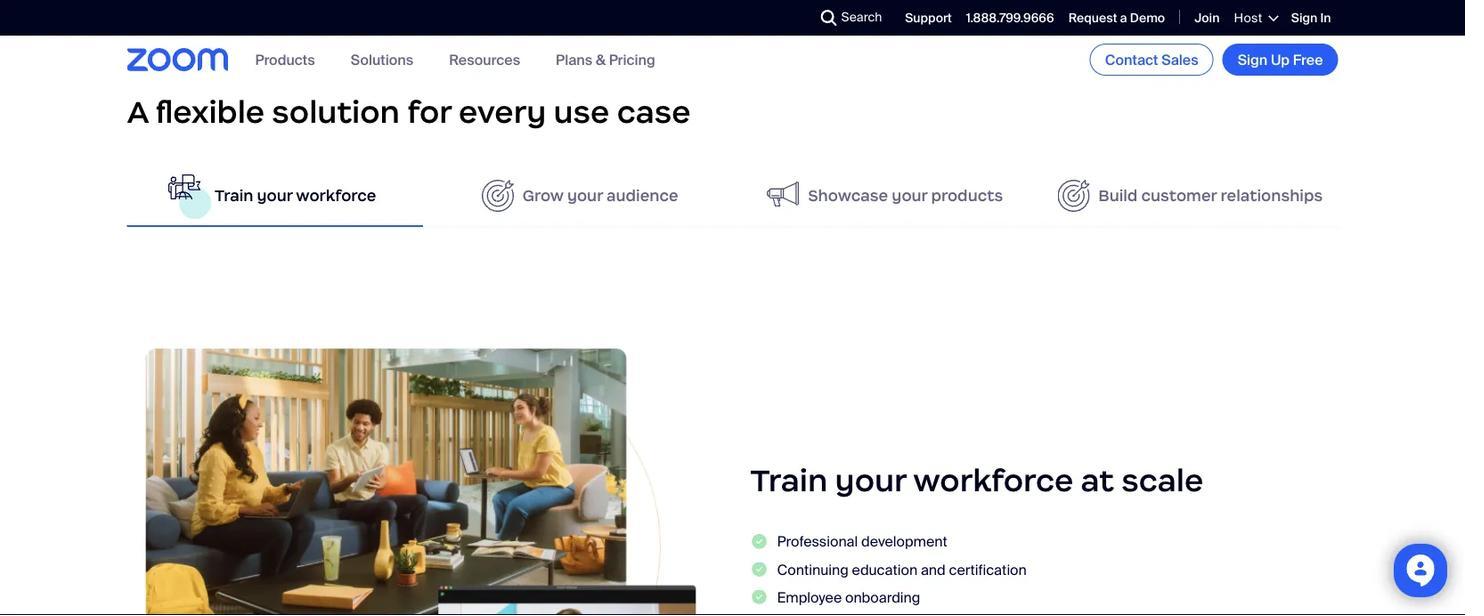 Task type: vqa. For each thing, say whether or not it's contained in the screenshot.
Zen desk logo in the bottom of the page
no



Task type: describe. For each thing, give the bounding box(es) containing it.
showcase your products
[[808, 186, 1003, 205]]

solutions button
[[351, 50, 413, 69]]

train your workforce
[[215, 186, 376, 205]]

products
[[931, 186, 1003, 205]]

workforce for train your workforce
[[296, 186, 376, 205]]

join link
[[1195, 10, 1220, 26]]

webinar training image
[[127, 334, 715, 615]]

workforce for train your workforce at scale
[[913, 462, 1074, 500]]

train your workforce tab panel
[[127, 299, 1338, 615]]

at
[[1081, 462, 1114, 500]]

continuing education and certification
[[777, 561, 1027, 580]]

free
[[1293, 50, 1323, 69]]

host
[[1234, 10, 1263, 26]]

customer
[[1141, 186, 1217, 205]]

sign in
[[1291, 10, 1331, 26]]

resources
[[449, 50, 520, 69]]

train your workforce at scale
[[750, 462, 1204, 500]]

audience
[[607, 186, 678, 205]]

products button
[[255, 50, 315, 69]]

plans
[[556, 50, 592, 69]]

contact sales link
[[1090, 44, 1214, 76]]

search
[[841, 9, 882, 25]]

request
[[1068, 10, 1117, 26]]

grow
[[523, 186, 564, 205]]

in
[[1320, 10, 1331, 26]]

join
[[1195, 10, 1220, 26]]

arrow hitting the bullseye image
[[1057, 180, 1090, 212]]

grow your audience
[[523, 186, 678, 205]]

showcase
[[808, 186, 888, 205]]

grow your audience button
[[432, 165, 728, 227]]

employee
[[777, 589, 842, 607]]

sign for sign up free
[[1238, 50, 1268, 69]]

1.888.799.9666
[[966, 10, 1054, 26]]

case
[[617, 92, 691, 131]]

train for train your workforce at scale
[[750, 462, 828, 500]]

your for train your workforce at scale
[[835, 462, 906, 500]]

certification
[[949, 561, 1027, 580]]

onboarding
[[845, 589, 920, 607]]

build customer relationships
[[1098, 186, 1323, 205]]

contact sales
[[1105, 50, 1199, 69]]

host button
[[1234, 10, 1277, 26]]

contact
[[1105, 50, 1158, 69]]



Task type: locate. For each thing, give the bounding box(es) containing it.
train up professional
[[750, 462, 828, 500]]

train inside button
[[215, 186, 253, 205]]

sign up free
[[1238, 50, 1323, 69]]

pricing
[[609, 50, 655, 69]]

sales
[[1162, 50, 1199, 69]]

and
[[921, 561, 946, 580]]

train your workforce button
[[127, 165, 423, 227]]

build customer relationships button
[[1042, 165, 1338, 227]]

professional
[[777, 533, 858, 552]]

relationships
[[1221, 186, 1323, 205]]

search image
[[821, 10, 837, 26], [821, 10, 837, 26]]

your for showcase your products
[[892, 186, 928, 205]]

build
[[1098, 186, 1138, 205]]

scale
[[1122, 462, 1204, 500]]

0 vertical spatial train
[[215, 186, 253, 205]]

1 vertical spatial workforce
[[913, 462, 1074, 500]]

sign for sign in
[[1291, 10, 1317, 26]]

train right person holding a flag icon
[[215, 186, 253, 205]]

0 horizontal spatial workforce
[[296, 186, 376, 205]]

workforce inside tab panel
[[913, 462, 1074, 500]]

sign left in
[[1291, 10, 1317, 26]]

development
[[861, 533, 947, 552]]

workforce inside button
[[296, 186, 376, 205]]

professional development
[[777, 533, 947, 552]]

use
[[554, 92, 610, 131]]

sign
[[1291, 10, 1317, 26], [1238, 50, 1268, 69]]

1 horizontal spatial workforce
[[913, 462, 1074, 500]]

employee onboarding
[[777, 589, 920, 607]]

a
[[1120, 10, 1127, 26]]

request a demo
[[1068, 10, 1165, 26]]

up
[[1271, 50, 1290, 69]]

1 vertical spatial train
[[750, 462, 828, 500]]

&
[[596, 50, 606, 69]]

1 vertical spatial sign
[[1238, 50, 1268, 69]]

plans & pricing
[[556, 50, 655, 69]]

mega phone image
[[767, 180, 799, 208]]

train for train your workforce
[[215, 186, 253, 205]]

solutions
[[351, 50, 413, 69]]

1 horizontal spatial train
[[750, 462, 828, 500]]

tabs tab list
[[127, 165, 1338, 227]]

a flexible solution for every use case
[[127, 92, 691, 131]]

demo
[[1130, 10, 1165, 26]]

solution
[[272, 92, 400, 131]]

education
[[852, 561, 918, 580]]

your for grow your audience
[[567, 186, 603, 205]]

0 vertical spatial sign
[[1291, 10, 1317, 26]]

sign up free link
[[1223, 44, 1338, 76]]

plans & pricing link
[[556, 50, 655, 69]]

every
[[459, 92, 546, 131]]

your inside tab panel
[[835, 462, 906, 500]]

sign left up
[[1238, 50, 1268, 69]]

request a demo link
[[1068, 10, 1165, 26]]

0 horizontal spatial sign
[[1238, 50, 1268, 69]]

products
[[255, 50, 315, 69]]

None search field
[[756, 4, 825, 32]]

1 horizontal spatial sign
[[1291, 10, 1317, 26]]

support
[[905, 10, 952, 26]]

workforce
[[296, 186, 376, 205], [913, 462, 1074, 500]]

arrow hitting the bullseye image
[[482, 180, 514, 212]]

your
[[257, 186, 293, 205], [567, 186, 603, 205], [892, 186, 928, 205], [835, 462, 906, 500]]

sign in link
[[1291, 10, 1331, 26]]

your for train your workforce
[[257, 186, 293, 205]]

0 horizontal spatial train
[[215, 186, 253, 205]]

person holding a flag image
[[168, 173, 200, 201]]

showcase your products button
[[737, 165, 1033, 227]]

for
[[407, 92, 451, 131]]

flexible
[[155, 92, 265, 131]]

resources button
[[449, 50, 520, 69]]

a
[[127, 92, 148, 131]]

continuing
[[777, 561, 849, 580]]

train inside tab panel
[[750, 462, 828, 500]]

1.888.799.9666 link
[[966, 10, 1054, 26]]

train
[[215, 186, 253, 205], [750, 462, 828, 500]]

zoom logo image
[[127, 48, 228, 71]]

support link
[[905, 10, 952, 26]]

0 vertical spatial workforce
[[296, 186, 376, 205]]



